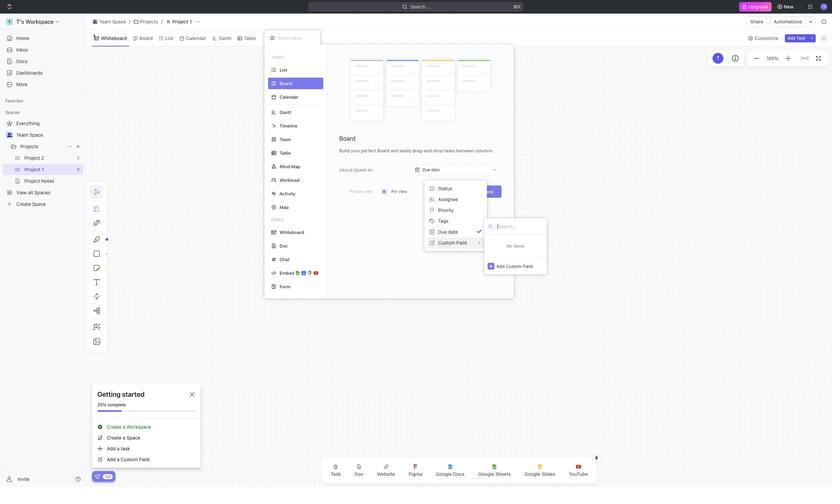 Task type: vqa. For each thing, say whether or not it's contained in the screenshot.
the leftmost A dropdown button
no



Task type: locate. For each thing, give the bounding box(es) containing it.
1 horizontal spatial task
[[797, 35, 806, 41]]

2 horizontal spatial space
[[127, 435, 140, 441]]

1 vertical spatial field
[[523, 263, 533, 269]]

tree
[[3, 118, 83, 210]]

assignee button
[[427, 194, 484, 205]]

1 vertical spatial space
[[29, 132, 43, 138]]

add inside dropdown button
[[496, 263, 505, 269]]

table up mind
[[280, 150, 291, 156]]

0 horizontal spatial projects
[[20, 144, 38, 149]]

due inside due date dropdown button
[[422, 167, 430, 172]]

activity
[[280, 191, 296, 196]]

space up whiteboard link
[[112, 19, 126, 24]]

docs
[[16, 58, 27, 64], [453, 471, 465, 477]]

team space up whiteboard link
[[99, 19, 126, 24]]

0 vertical spatial space
[[112, 19, 126, 24]]

sidebar navigation
[[0, 14, 87, 487]]

2 horizontal spatial google
[[524, 471, 540, 477]]

a for custom
[[117, 457, 119, 463]]

0 horizontal spatial board
[[140, 35, 153, 41]]

custom inside add custom field dropdown button
[[506, 263, 522, 269]]

0 vertical spatial projects link
[[132, 18, 160, 26]]

due date up custom field
[[438, 229, 458, 235]]

map
[[291, 164, 300, 169], [280, 204, 289, 210]]

0 vertical spatial list
[[165, 35, 174, 41]]

2 create from the top
[[107, 435, 121, 441]]

2 vertical spatial field
[[139, 457, 149, 463]]

table right gantt link
[[244, 35, 256, 41]]

workload
[[280, 177, 300, 183]]

1 horizontal spatial team space
[[99, 19, 126, 24]]

0 vertical spatial board
[[140, 35, 153, 41]]

assignee
[[438, 196, 458, 202]]

0 horizontal spatial /
[[129, 19, 130, 24]]

google inside button
[[524, 471, 540, 477]]

3 google from the left
[[524, 471, 540, 477]]

0 horizontal spatial date
[[431, 167, 440, 172]]

1 vertical spatial table
[[280, 150, 291, 156]]

calendar down 1
[[186, 35, 206, 41]]

0 vertical spatial date
[[431, 167, 440, 172]]

status button
[[427, 183, 484, 194]]

add task
[[788, 35, 806, 41]]

1 vertical spatial team space
[[16, 132, 43, 138]]

1 horizontal spatial map
[[291, 164, 300, 169]]

team inside tree
[[16, 132, 28, 138]]

1 horizontal spatial docs
[[453, 471, 465, 477]]

field down create a space
[[139, 457, 149, 463]]

due date for due date button
[[438, 229, 458, 235]]

website
[[377, 471, 395, 477]]

1 vertical spatial projects link
[[20, 141, 64, 152]]

google slides
[[524, 471, 555, 477]]

google right figma
[[436, 471, 452, 477]]

google for google sheets
[[478, 471, 494, 477]]

0 vertical spatial team space link
[[91, 18, 128, 26]]

date inside button
[[448, 229, 458, 235]]

team space link
[[91, 18, 128, 26], [16, 130, 82, 140]]

0 vertical spatial custom
[[438, 240, 455, 246]]

date up status
[[431, 167, 440, 172]]

0 vertical spatial create
[[107, 424, 121, 430]]

board
[[354, 168, 367, 172]]

mind
[[280, 164, 290, 169]]

whiteboard link
[[99, 33, 127, 43]]

google slides button
[[519, 460, 561, 481]]

0 horizontal spatial space
[[29, 132, 43, 138]]

share button
[[746, 16, 767, 27]]

gantt left table link
[[219, 35, 231, 41]]

upgrade link
[[739, 2, 772, 12]]

a up create a space
[[123, 424, 125, 430]]

0 horizontal spatial team
[[16, 132, 28, 138]]

0 horizontal spatial due
[[422, 167, 430, 172]]

0 vertical spatial due
[[422, 167, 430, 172]]

1 vertical spatial whiteboard
[[280, 230, 304, 235]]

t
[[717, 55, 719, 61]]

view
[[273, 35, 284, 41]]

1 vertical spatial projects
[[20, 144, 38, 149]]

getting started
[[97, 391, 145, 398]]

docs link
[[3, 56, 83, 67]]

1 horizontal spatial projects
[[140, 19, 158, 24]]

field down due date button
[[456, 240, 467, 246]]

automations button
[[770, 17, 806, 27]]

1 vertical spatial docs
[[453, 471, 465, 477]]

task down automations button
[[797, 35, 806, 41]]

0 vertical spatial calendar
[[186, 35, 206, 41]]

team right user group image
[[16, 132, 28, 138]]

2 horizontal spatial field
[[523, 263, 533, 269]]

team space
[[99, 19, 126, 24], [16, 132, 43, 138]]

team down timeline
[[280, 137, 291, 142]]

task left doc button
[[331, 471, 341, 477]]

calendar
[[186, 35, 206, 41], [280, 94, 299, 100]]

1 vertical spatial custom
[[506, 263, 522, 269]]

2 vertical spatial space
[[127, 435, 140, 441]]

new button
[[774, 1, 798, 12]]

share
[[750, 19, 763, 24]]

1 horizontal spatial doc
[[354, 471, 363, 477]]

docs inside button
[[453, 471, 465, 477]]

project
[[172, 19, 188, 24]]

1 vertical spatial map
[[280, 204, 289, 210]]

1 horizontal spatial gantt
[[280, 109, 291, 115]]

1 horizontal spatial due
[[438, 229, 447, 235]]

doc
[[280, 243, 288, 249], [354, 471, 363, 477]]

1 horizontal spatial google
[[478, 471, 494, 477]]

doc up "chat"
[[280, 243, 288, 249]]

due for due date button
[[438, 229, 447, 235]]

docs inside "sidebar" 'navigation'
[[16, 58, 27, 64]]

0 horizontal spatial team space
[[16, 132, 43, 138]]

add
[[788, 35, 795, 41], [496, 263, 505, 269], [107, 446, 116, 452], [107, 457, 116, 463]]

calendar up timeline
[[280, 94, 299, 100]]

2 horizontal spatial custom
[[506, 263, 522, 269]]

1 vertical spatial task
[[331, 471, 341, 477]]

project 1 link
[[164, 18, 193, 26]]

2 horizontal spatial board
[[480, 189, 493, 194]]

create
[[107, 424, 121, 430], [107, 435, 121, 441]]

1 horizontal spatial calendar
[[280, 94, 299, 100]]

google sheets button
[[473, 460, 516, 481]]

upgrade
[[749, 4, 768, 10]]

a left task
[[117, 446, 119, 452]]

0 horizontal spatial gantt
[[219, 35, 231, 41]]

home link
[[3, 33, 83, 44]]

1 vertical spatial date
[[448, 229, 458, 235]]

doc inside button
[[354, 471, 363, 477]]

projects link
[[132, 18, 160, 26], [20, 141, 64, 152]]

a down add a task
[[117, 457, 119, 463]]

gantt up timeline
[[280, 109, 291, 115]]

a
[[123, 424, 125, 430], [123, 435, 125, 441], [117, 446, 119, 452], [117, 457, 119, 463]]

task inside "button"
[[331, 471, 341, 477]]

task
[[797, 35, 806, 41], [331, 471, 341, 477]]

1 horizontal spatial date
[[448, 229, 458, 235]]

youtube
[[569, 471, 588, 477]]

custom down due date button
[[438, 240, 455, 246]]

field
[[456, 240, 467, 246], [523, 263, 533, 269], [139, 457, 149, 463]]

whiteboard up "chat"
[[280, 230, 304, 235]]

view button
[[264, 33, 286, 43]]

due date up status
[[422, 167, 440, 172]]

field inside add custom field dropdown button
[[523, 263, 533, 269]]

0 horizontal spatial docs
[[16, 58, 27, 64]]

1 vertical spatial list
[[280, 67, 287, 72]]

field down items
[[523, 263, 533, 269]]

2 horizontal spatial team
[[280, 137, 291, 142]]

create up create a space
[[107, 424, 121, 430]]

sheets
[[495, 471, 511, 477]]

google for google docs
[[436, 471, 452, 477]]

0 vertical spatial gantt
[[219, 35, 231, 41]]

inbox link
[[3, 44, 83, 55]]

list
[[165, 35, 174, 41], [280, 67, 287, 72]]

team space link inside tree
[[16, 130, 82, 140]]

0 horizontal spatial task
[[331, 471, 341, 477]]

create up add a task
[[107, 435, 121, 441]]

tags
[[438, 218, 448, 224]]

whiteboard
[[101, 35, 127, 41], [280, 230, 304, 235]]

google docs button
[[430, 460, 470, 481]]

custom down no items
[[506, 263, 522, 269]]

whiteboard left board link at the top of the page
[[101, 35, 127, 41]]

1 horizontal spatial list
[[280, 67, 287, 72]]

a up task
[[123, 435, 125, 441]]

space down create a workspace
[[127, 435, 140, 441]]

add inside button
[[788, 35, 795, 41]]

list down project 1 "link"
[[165, 35, 174, 41]]

1 create from the top
[[107, 424, 121, 430]]

projects
[[140, 19, 158, 24], [20, 144, 38, 149]]

2 google from the left
[[478, 471, 494, 477]]

google left slides
[[524, 471, 540, 477]]

map down activity
[[280, 204, 289, 210]]

new
[[784, 4, 794, 10]]

1 vertical spatial team space link
[[16, 130, 82, 140]]

table
[[244, 35, 256, 41], [280, 150, 291, 156]]

0 horizontal spatial whiteboard
[[101, 35, 127, 41]]

priority
[[438, 207, 454, 213]]

100%
[[767, 56, 778, 61]]

2 vertical spatial custom
[[121, 457, 138, 463]]

map right mind
[[291, 164, 300, 169]]

team
[[99, 19, 111, 24], [16, 132, 28, 138], [280, 137, 291, 142]]

complete
[[108, 402, 126, 408]]

add for add task
[[788, 35, 795, 41]]

embed
[[280, 270, 294, 276]]

invite
[[18, 476, 29, 482]]

0 horizontal spatial table
[[244, 35, 256, 41]]

1 google from the left
[[436, 471, 452, 477]]

due date
[[422, 167, 440, 172], [438, 229, 458, 235]]

0 horizontal spatial list
[[165, 35, 174, 41]]

0 vertical spatial field
[[456, 240, 467, 246]]

list down view
[[280, 67, 287, 72]]

1 horizontal spatial table
[[280, 150, 291, 156]]

1 vertical spatial due date
[[438, 229, 458, 235]]

user group image
[[93, 20, 97, 23]]

1 horizontal spatial space
[[112, 19, 126, 24]]

date inside dropdown button
[[431, 167, 440, 172]]

0 horizontal spatial doc
[[280, 243, 288, 249]]

custom
[[438, 240, 455, 246], [506, 263, 522, 269], [121, 457, 138, 463]]

date for due date dropdown button
[[431, 167, 440, 172]]

status
[[438, 186, 452, 191]]

0 vertical spatial task
[[797, 35, 806, 41]]

date up custom field
[[448, 229, 458, 235]]

due date inside button
[[438, 229, 458, 235]]

25%
[[97, 402, 106, 408]]

doc right the task "button"
[[354, 471, 363, 477]]

1 horizontal spatial custom
[[438, 240, 455, 246]]

add for add custom field
[[496, 263, 505, 269]]

1 horizontal spatial field
[[456, 240, 467, 246]]

1 vertical spatial due
[[438, 229, 447, 235]]

1 horizontal spatial /
[[161, 19, 162, 24]]

0 horizontal spatial google
[[436, 471, 452, 477]]

1 vertical spatial gantt
[[280, 109, 291, 115]]

due date inside dropdown button
[[422, 167, 440, 172]]

0 horizontal spatial team space link
[[16, 130, 82, 140]]

onboarding checklist button element
[[95, 474, 100, 479]]

0 vertical spatial docs
[[16, 58, 27, 64]]

due for due date dropdown button
[[422, 167, 430, 172]]

team space right user group image
[[16, 132, 43, 138]]

custom down task
[[121, 457, 138, 463]]

0 vertical spatial due date
[[422, 167, 440, 172]]

add for add a custom field
[[107, 457, 116, 463]]

tree containing team space
[[3, 118, 83, 210]]

gantt
[[219, 35, 231, 41], [280, 109, 291, 115]]

date
[[431, 167, 440, 172], [448, 229, 458, 235]]

google left the sheets
[[478, 471, 494, 477]]

user group image
[[7, 133, 12, 137]]

1 vertical spatial create
[[107, 435, 121, 441]]

team right user group icon
[[99, 19, 111, 24]]

a for task
[[117, 446, 119, 452]]

due inside due date button
[[438, 229, 447, 235]]

/
[[129, 19, 130, 24], [161, 19, 162, 24]]

1 vertical spatial doc
[[354, 471, 363, 477]]

due date for due date dropdown button
[[422, 167, 440, 172]]

automations
[[774, 19, 802, 24]]

1 vertical spatial board
[[339, 135, 355, 142]]

space right user group image
[[29, 132, 43, 138]]



Task type: describe. For each thing, give the bounding box(es) containing it.
Enter name... field
[[278, 35, 315, 41]]

custom field
[[438, 240, 467, 246]]

1
[[189, 19, 192, 24]]

gantt link
[[217, 33, 231, 43]]

1 vertical spatial calendar
[[280, 94, 299, 100]]

google sheets
[[478, 471, 511, 477]]

25% complete
[[97, 402, 126, 408]]

team space inside tree
[[16, 132, 43, 138]]

add a custom field
[[107, 457, 149, 463]]

custom field button
[[427, 238, 484, 248]]

google for google slides
[[524, 471, 540, 477]]

inbox
[[16, 47, 28, 53]]

1 horizontal spatial whiteboard
[[280, 230, 304, 235]]

favorites button
[[3, 97, 26, 105]]

0 vertical spatial team space
[[99, 19, 126, 24]]

group board by:
[[339, 168, 374, 172]]

task inside add task button
[[797, 35, 806, 41]]

list inside "list" link
[[165, 35, 174, 41]]

doc button
[[349, 460, 369, 481]]

0 vertical spatial doc
[[280, 243, 288, 249]]

1 horizontal spatial projects link
[[132, 18, 160, 26]]

chat
[[280, 257, 290, 262]]

list link
[[164, 33, 174, 43]]

tags button
[[427, 216, 484, 227]]

dashboards link
[[3, 68, 83, 78]]

create for create a space
[[107, 435, 121, 441]]

add custom field
[[496, 263, 533, 269]]

a for workspace
[[123, 424, 125, 430]]

home
[[16, 35, 29, 41]]

⌘k
[[513, 4, 521, 10]]

items
[[513, 243, 524, 249]]

1 horizontal spatial team space link
[[91, 18, 128, 26]]

due date button
[[427, 227, 484, 238]]

1/4
[[105, 475, 110, 479]]

form
[[280, 284, 290, 289]]

2 / from the left
[[161, 19, 162, 24]]

workspace
[[127, 424, 151, 430]]

customize button
[[746, 33, 780, 43]]

board link
[[138, 33, 153, 43]]

field inside custom field dropdown button
[[456, 240, 467, 246]]

1 / from the left
[[129, 19, 130, 24]]

project 1
[[172, 19, 192, 24]]

no items
[[506, 243, 524, 249]]

group
[[339, 168, 353, 172]]

2 vertical spatial board
[[480, 189, 493, 194]]

slides
[[542, 471, 555, 477]]

timeline
[[280, 123, 297, 128]]

website button
[[372, 460, 401, 481]]

google docs
[[436, 471, 465, 477]]

0 vertical spatial whiteboard
[[101, 35, 127, 41]]

0 horizontal spatial calendar
[[186, 35, 206, 41]]

add custom field button
[[484, 258, 547, 275]]

projects inside "sidebar" 'navigation'
[[20, 144, 38, 149]]

no
[[506, 243, 512, 249]]

tree inside "sidebar" 'navigation'
[[3, 118, 83, 210]]

figma button
[[403, 460, 428, 481]]

0 horizontal spatial custom
[[121, 457, 138, 463]]

0 vertical spatial table
[[244, 35, 256, 41]]

youtube button
[[563, 460, 593, 481]]

a for space
[[123, 435, 125, 441]]

Search... text field
[[497, 221, 543, 231]]

priority button
[[427, 205, 484, 216]]

due date button
[[410, 165, 502, 175]]

by:
[[368, 168, 374, 172]]

task button
[[325, 460, 346, 481]]

view button
[[264, 30, 286, 46]]

0 vertical spatial map
[[291, 164, 300, 169]]

spaces
[[5, 110, 20, 115]]

1 horizontal spatial team
[[99, 19, 111, 24]]

task
[[121, 446, 130, 452]]

0 horizontal spatial projects link
[[20, 141, 64, 152]]

mind map
[[280, 164, 300, 169]]

create a space
[[107, 435, 140, 441]]

0 horizontal spatial field
[[139, 457, 149, 463]]

search...
[[410, 4, 430, 10]]

favorites
[[5, 98, 23, 103]]

0 vertical spatial projects
[[140, 19, 158, 24]]

100% button
[[765, 54, 780, 62]]

0 horizontal spatial map
[[280, 204, 289, 210]]

dashboards
[[16, 70, 43, 76]]

figma
[[409, 471, 422, 477]]

add for add a task
[[107, 446, 116, 452]]

calendar link
[[185, 33, 206, 43]]

create for create a workspace
[[107, 424, 121, 430]]

onboarding checklist button image
[[95, 474, 100, 479]]

1 horizontal spatial board
[[339, 135, 355, 142]]

table link
[[242, 33, 256, 43]]

add a task
[[107, 446, 130, 452]]

getting
[[97, 391, 121, 398]]

customize
[[755, 35, 778, 41]]

custom inside custom field dropdown button
[[438, 240, 455, 246]]

close image
[[190, 392, 194, 397]]

started
[[122, 391, 145, 398]]

add task button
[[785, 34, 808, 42]]

date for due date button
[[448, 229, 458, 235]]

create a workspace
[[107, 424, 151, 430]]

space inside "sidebar" 'navigation'
[[29, 132, 43, 138]]



